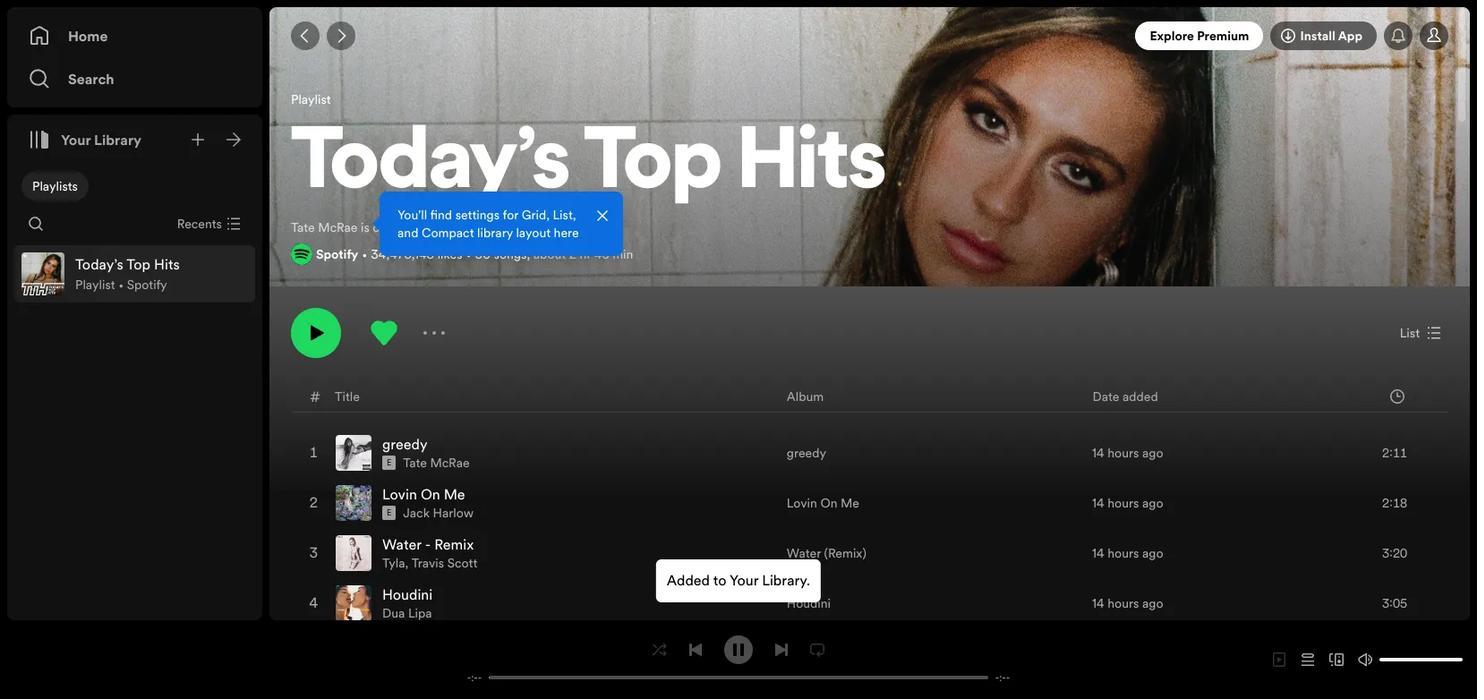 Task type: describe. For each thing, give the bounding box(es) containing it.
water for (remix)
[[787, 545, 821, 563]]

what's new image
[[1392, 29, 1406, 43]]

lovin on me e
[[382, 485, 465, 519]]

hits
[[738, 123, 887, 209]]

top
[[390, 219, 409, 237]]

layout
[[516, 224, 551, 242]]

explore premium
[[1150, 27, 1250, 45]]

ago for houdini
[[1143, 595, 1164, 613]]

dua
[[382, 605, 405, 623]]

install app
[[1301, 27, 1363, 45]]

install
[[1301, 27, 1336, 45]]

0 vertical spatial spotify
[[316, 246, 358, 264]]

today's top hits
[[291, 123, 887, 209]]

Disable repeat checkbox
[[803, 635, 832, 664]]

jack harlow
[[403, 505, 474, 522]]

today's top hits grid
[[270, 380, 1470, 699]]

50!
[[493, 219, 512, 237]]

title
[[335, 388, 360, 406]]

e inside greedy e
[[387, 458, 392, 469]]

tate for tate mcrae
[[403, 454, 427, 472]]

water - remix cell
[[336, 530, 485, 578]]

14 hours ago for houdini
[[1093, 595, 1164, 613]]

travis
[[412, 555, 444, 573]]

1 horizontal spatial houdini link
[[787, 595, 831, 613]]

tate mcrae is on top of the hottest 50!
[[291, 219, 512, 237]]

about
[[534, 246, 566, 264]]

greedy for greedy e
[[382, 435, 428, 454]]

Recents, List view field
[[163, 210, 252, 238]]

, inside water - remix tyla , travis scott
[[405, 555, 409, 573]]

here
[[554, 224, 579, 242]]

14 hours ago for water - remix
[[1093, 545, 1164, 563]]

1 horizontal spatial greedy link
[[787, 445, 827, 462]]

search link
[[29, 61, 241, 97]]

and
[[398, 224, 419, 242]]

added to your library.
[[667, 570, 811, 590]]

ago for greedy
[[1143, 445, 1164, 462]]

library
[[477, 224, 513, 242]]

lovin for lovin on me e
[[382, 485, 417, 505]]

34,473,143
[[371, 246, 434, 264]]

2
[[569, 246, 577, 264]]

tate for tate mcrae is on top of the hottest 50!
[[291, 219, 315, 237]]

45
[[594, 246, 610, 264]]

likes
[[438, 246, 463, 264]]

search
[[68, 69, 114, 89]]

1 :- from the left
[[471, 671, 478, 685]]

explore premium button
[[1136, 21, 1264, 50]]

duration image
[[1391, 389, 1405, 404]]

#
[[310, 387, 321, 406]]

explicit element for lovin on me
[[382, 506, 396, 521]]

of
[[412, 219, 424, 237]]

home
[[68, 26, 108, 46]]

14 for water - remix
[[1093, 545, 1105, 563]]

today's
[[291, 123, 570, 209]]

greedy cell
[[336, 429, 477, 478]]

pause image
[[732, 643, 746, 657]]

water for -
[[382, 535, 421, 555]]

50
[[475, 246, 491, 264]]

3:20
[[1383, 545, 1408, 563]]

me for lovin on me e
[[444, 485, 465, 505]]

2:11 cell
[[1341, 429, 1433, 478]]

e inside lovin on me e
[[387, 508, 392, 519]]

greedy link inside cell
[[382, 435, 428, 454]]

volume high image
[[1359, 653, 1373, 667]]

spotify link
[[316, 246, 358, 264]]

2:11
[[1383, 445, 1408, 462]]

tyla link
[[382, 555, 405, 573]]

explore
[[1150, 27, 1195, 45]]

houdini for houdini dua lipa
[[382, 585, 433, 605]]

water (remix)
[[787, 545, 867, 563]]

hottest
[[448, 219, 490, 237]]

your library button
[[21, 122, 149, 158]]

14 for houdini
[[1093, 595, 1105, 613]]

dua lipa link
[[382, 605, 432, 623]]

date added
[[1093, 388, 1159, 406]]

disable repeat image
[[810, 643, 825, 657]]

songs
[[494, 246, 527, 264]]

to
[[714, 570, 727, 590]]

- inside water - remix tyla , travis scott
[[425, 535, 431, 555]]

playlist • spotify
[[75, 276, 167, 294]]

tate mcrae
[[403, 454, 470, 472]]

1 horizontal spatial lovin on me link
[[787, 495, 860, 513]]

2:18
[[1383, 495, 1408, 513]]

playlist for playlist
[[291, 91, 331, 109]]

list,
[[553, 206, 576, 224]]

you'll find settings for grid, list, and compact library layout here dialog
[[380, 192, 623, 256]]

50 songs , about 2 hr 45 min
[[475, 246, 633, 264]]

is
[[361, 219, 370, 237]]

enable shuffle image
[[653, 643, 667, 657]]

playlists
[[32, 177, 78, 195]]

go back image
[[298, 29, 313, 43]]

added
[[1123, 388, 1159, 406]]

# row
[[292, 381, 1448, 413]]

library
[[94, 130, 142, 150]]

tate mcrae link
[[403, 454, 470, 472]]

main element
[[7, 7, 623, 621]]

0 horizontal spatial houdini link
[[382, 585, 433, 605]]

recents
[[177, 215, 222, 233]]

ago for lovin on me
[[1143, 495, 1164, 513]]

lovin for lovin on me
[[787, 495, 818, 513]]

app
[[1339, 27, 1363, 45]]

water - remix tyla , travis scott
[[382, 535, 478, 573]]

water - remix link
[[382, 535, 474, 555]]



Task type: locate. For each thing, give the bounding box(es) containing it.
greedy link
[[382, 435, 428, 454], [787, 445, 827, 462]]

0 horizontal spatial me
[[444, 485, 465, 505]]

3 hours from the top
[[1108, 545, 1140, 563]]

# column header
[[310, 381, 321, 412]]

1 horizontal spatial playlist
[[291, 91, 331, 109]]

for
[[503, 206, 519, 224]]

0 horizontal spatial water
[[382, 535, 421, 555]]

14 for lovin on me
[[1093, 495, 1105, 513]]

spotify right •
[[127, 276, 167, 294]]

0 vertical spatial mcrae
[[318, 219, 358, 237]]

search in your library image
[[29, 217, 43, 231]]

(remix)
[[824, 545, 867, 563]]

mcrae right greedy e in the left of the page
[[430, 454, 470, 472]]

lovin on me cell
[[336, 479, 481, 528]]

added to your library. status
[[656, 560, 821, 603]]

spotify image
[[291, 244, 313, 265]]

0 vertical spatial tate
[[291, 219, 315, 237]]

0 horizontal spatial -:--
[[467, 671, 482, 685]]

1 vertical spatial spotify
[[127, 276, 167, 294]]

tate inside greedy cell
[[403, 454, 427, 472]]

playlist for playlist • spotify
[[75, 276, 115, 294]]

lovin down greedy cell
[[382, 485, 417, 505]]

group
[[14, 245, 255, 303]]

-
[[425, 535, 431, 555], [467, 671, 471, 685], [478, 671, 482, 685], [996, 671, 1000, 685], [1006, 671, 1010, 685]]

1 vertical spatial playlist
[[75, 276, 115, 294]]

explicit element inside greedy cell
[[382, 456, 396, 471]]

greedy e
[[382, 435, 428, 469]]

list item containing playlist
[[14, 245, 255, 303]]

1 vertical spatial e
[[387, 508, 392, 519]]

the
[[426, 219, 445, 237]]

tate
[[291, 219, 315, 237], [403, 454, 427, 472]]

houdini link
[[382, 585, 433, 605], [787, 595, 831, 613]]

your inside button
[[61, 130, 91, 150]]

1 vertical spatial your
[[730, 570, 759, 590]]

0 horizontal spatial greedy
[[382, 435, 428, 454]]

0 horizontal spatial lovin
[[382, 485, 417, 505]]

greedy link up lovin on me
[[787, 445, 827, 462]]

ago
[[1143, 445, 1164, 462], [1143, 495, 1164, 513], [1143, 545, 1164, 563], [1143, 595, 1164, 613]]

me
[[444, 485, 465, 505], [841, 495, 860, 513]]

greedy up lovin on me cell
[[382, 435, 428, 454]]

added
[[667, 570, 710, 590]]

4 hours from the top
[[1108, 595, 1140, 613]]

spotify
[[316, 246, 358, 264], [127, 276, 167, 294]]

None search field
[[21, 210, 50, 238]]

1 horizontal spatial -:--
[[996, 671, 1010, 685]]

0 horizontal spatial greedy link
[[382, 435, 428, 454]]

explicit element
[[382, 456, 396, 471], [382, 506, 396, 521]]

on inside lovin on me e
[[421, 485, 440, 505]]

0 horizontal spatial ,
[[405, 555, 409, 573]]

me up (remix)
[[841, 495, 860, 513]]

mcrae inside greedy cell
[[430, 454, 470, 472]]

list item
[[14, 245, 255, 303]]

3 14 from the top
[[1093, 545, 1105, 563]]

connect to a device image
[[1330, 653, 1344, 667]]

1 hours from the top
[[1108, 445, 1140, 462]]

, left travis
[[405, 555, 409, 573]]

greedy up lovin on me
[[787, 445, 827, 462]]

min
[[613, 246, 633, 264]]

lovin
[[382, 485, 417, 505], [787, 495, 818, 513]]

hours for houdini
[[1108, 595, 1140, 613]]

your right to
[[730, 570, 759, 590]]

1 horizontal spatial your
[[730, 570, 759, 590]]

14 hours ago for greedy
[[1093, 445, 1164, 462]]

remix
[[434, 535, 474, 555]]

0 horizontal spatial tate
[[291, 219, 315, 237]]

2 14 from the top
[[1093, 495, 1105, 513]]

your inside 'status'
[[730, 570, 759, 590]]

on
[[421, 485, 440, 505], [821, 495, 838, 513]]

0 vertical spatial e
[[387, 458, 392, 469]]

scott
[[447, 555, 478, 573]]

on for lovin on me
[[821, 495, 838, 513]]

4 14 from the top
[[1093, 595, 1105, 613]]

14 hours ago for lovin on me
[[1093, 495, 1164, 513]]

1 explicit element from the top
[[382, 456, 396, 471]]

explicit element for greedy
[[382, 456, 396, 471]]

Playlists checkbox
[[21, 172, 89, 201]]

hours for lovin on me
[[1108, 495, 1140, 513]]

premium
[[1198, 27, 1250, 45]]

0 vertical spatial playlist
[[291, 91, 331, 109]]

1 e from the top
[[387, 458, 392, 469]]

explicit element up lovin on me cell
[[382, 456, 396, 471]]

2 14 hours ago from the top
[[1093, 495, 1164, 513]]

:-
[[471, 671, 478, 685], [1000, 671, 1006, 685]]

group containing playlist
[[14, 245, 255, 303]]

0 horizontal spatial on
[[421, 485, 440, 505]]

1 14 from the top
[[1093, 445, 1105, 462]]

1 horizontal spatial :-
[[1000, 671, 1006, 685]]

spotify inside main element
[[127, 276, 167, 294]]

water inside water - remix tyla , travis scott
[[382, 535, 421, 555]]

1 horizontal spatial me
[[841, 495, 860, 513]]

2 explicit element from the top
[[382, 506, 396, 521]]

on for lovin on me e
[[421, 485, 440, 505]]

travis scott link
[[412, 555, 478, 573]]

mcrae up spotify link
[[318, 219, 358, 237]]

jack harlow link
[[403, 505, 474, 522]]

1 horizontal spatial on
[[821, 495, 838, 513]]

0 horizontal spatial spotify
[[127, 276, 167, 294]]

3 14 hours ago from the top
[[1093, 545, 1164, 563]]

mcrae for tate mcrae
[[430, 454, 470, 472]]

tyla
[[382, 555, 405, 573]]

playlist down go back image
[[291, 91, 331, 109]]

install app link
[[1271, 21, 1377, 50]]

duration element
[[1391, 389, 1405, 404]]

14
[[1093, 445, 1105, 462], [1093, 495, 1105, 513], [1093, 545, 1105, 563], [1093, 595, 1105, 613]]

0 horizontal spatial your
[[61, 130, 91, 150]]

me inside lovin on me e
[[444, 485, 465, 505]]

album
[[787, 388, 824, 406]]

top bar and user menu element
[[270, 7, 1470, 64]]

3:05
[[1383, 595, 1408, 613]]

next image
[[775, 643, 789, 657]]

2 ago from the top
[[1143, 495, 1164, 513]]

,
[[527, 246, 530, 264], [405, 555, 409, 573]]

1 -:-- from the left
[[467, 671, 482, 685]]

•
[[118, 276, 124, 294]]

greedy for greedy
[[787, 445, 827, 462]]

e
[[387, 458, 392, 469], [387, 508, 392, 519]]

ago for water - remix
[[1143, 545, 1164, 563]]

4 14 hours ago from the top
[[1093, 595, 1164, 613]]

you'll
[[398, 206, 427, 224]]

greedy
[[382, 435, 428, 454], [787, 445, 827, 462]]

2 -:-- from the left
[[996, 671, 1010, 685]]

spotify right spotify icon
[[316, 246, 358, 264]]

4 ago from the top
[[1143, 595, 1164, 613]]

-:--
[[467, 671, 482, 685], [996, 671, 1010, 685]]

water
[[382, 535, 421, 555], [787, 545, 821, 563]]

2 e from the top
[[387, 508, 392, 519]]

tate up spotify icon
[[291, 219, 315, 237]]

1 horizontal spatial spotify
[[316, 246, 358, 264]]

harlow
[[433, 505, 474, 522]]

e left jack
[[387, 508, 392, 519]]

1 horizontal spatial ,
[[527, 246, 530, 264]]

0 horizontal spatial lovin on me link
[[382, 485, 465, 505]]

1 horizontal spatial water
[[787, 545, 821, 563]]

1 horizontal spatial mcrae
[[430, 454, 470, 472]]

0 horizontal spatial :-
[[471, 671, 478, 685]]

hr
[[580, 246, 591, 264]]

me down tate mcrae link
[[444, 485, 465, 505]]

your
[[61, 130, 91, 150], [730, 570, 759, 590]]

1 vertical spatial ,
[[405, 555, 409, 573]]

14 for greedy
[[1093, 445, 1105, 462]]

greedy link up lovin on me cell
[[382, 435, 428, 454]]

hours for greedy
[[1108, 445, 1140, 462]]

houdini dua lipa
[[382, 585, 433, 623]]

lovin on me link inside lovin on me cell
[[382, 485, 465, 505]]

playlist
[[291, 91, 331, 109], [75, 276, 115, 294]]

0 horizontal spatial playlist
[[75, 276, 115, 294]]

list
[[1400, 325, 1420, 342]]

find
[[430, 206, 452, 224]]

home link
[[29, 18, 241, 54]]

0 horizontal spatial mcrae
[[318, 219, 358, 237]]

houdini cell
[[336, 580, 440, 628]]

explicit element inside lovin on me cell
[[382, 506, 396, 521]]

hours for water - remix
[[1108, 545, 1140, 563]]

none search field inside main element
[[21, 210, 50, 238]]

houdini
[[382, 585, 433, 605], [787, 595, 831, 613]]

3 ago from the top
[[1143, 545, 1164, 563]]

you'll find settings for grid, list, and compact library layout here
[[398, 206, 579, 242]]

water (remix) link
[[787, 545, 867, 563]]

tate up lovin on me e
[[403, 454, 427, 472]]

group inside main element
[[14, 245, 255, 303]]

on
[[373, 219, 387, 237]]

1 horizontal spatial lovin
[[787, 495, 818, 513]]

mcrae for tate mcrae is on top of the hottest 50!
[[318, 219, 358, 237]]

list item inside main element
[[14, 245, 255, 303]]

explicit element left jack
[[382, 506, 396, 521]]

1 horizontal spatial tate
[[403, 454, 427, 472]]

grid,
[[522, 206, 550, 224]]

e up lovin on me cell
[[387, 458, 392, 469]]

lovin inside lovin on me e
[[382, 485, 417, 505]]

lovin up water (remix) link
[[787, 495, 818, 513]]

settings
[[455, 206, 500, 224]]

2 hours from the top
[[1108, 495, 1140, 513]]

1 horizontal spatial greedy
[[787, 445, 827, 462]]

player controls element
[[446, 635, 1031, 685]]

1 horizontal spatial houdini
[[787, 595, 831, 613]]

top
[[584, 123, 722, 209]]

, left the about
[[527, 246, 530, 264]]

playlist inside group
[[75, 276, 115, 294]]

previous image
[[689, 643, 703, 657]]

lipa
[[408, 605, 432, 623]]

houdini for houdini
[[787, 595, 831, 613]]

0 horizontal spatial houdini
[[382, 585, 433, 605]]

34,473,143 likes
[[371, 246, 463, 264]]

date
[[1093, 388, 1120, 406]]

lovin on me link
[[382, 485, 465, 505], [787, 495, 860, 513]]

lovin on me
[[787, 495, 860, 513]]

0 vertical spatial your
[[61, 130, 91, 150]]

jack
[[403, 505, 430, 522]]

playlist left •
[[75, 276, 115, 294]]

1 vertical spatial mcrae
[[430, 454, 470, 472]]

me for lovin on me
[[841, 495, 860, 513]]

your library
[[61, 130, 142, 150]]

0 vertical spatial ,
[[527, 246, 530, 264]]

go forward image
[[334, 29, 348, 43]]

your left library
[[61, 130, 91, 150]]

1 14 hours ago from the top
[[1093, 445, 1164, 462]]

library.
[[762, 570, 811, 590]]

1 vertical spatial explicit element
[[382, 506, 396, 521]]

compact
[[422, 224, 474, 242]]

1 vertical spatial tate
[[403, 454, 427, 472]]

List button
[[1393, 319, 1449, 348]]

2 :- from the left
[[1000, 671, 1006, 685]]

1 ago from the top
[[1143, 445, 1164, 462]]

0 vertical spatial explicit element
[[382, 456, 396, 471]]

houdini inside cell
[[382, 585, 433, 605]]

hours
[[1108, 445, 1140, 462], [1108, 495, 1140, 513], [1108, 545, 1140, 563], [1108, 595, 1140, 613]]

greedy inside greedy cell
[[382, 435, 428, 454]]



Task type: vqa. For each thing, say whether or not it's contained in the screenshot.
third cell
no



